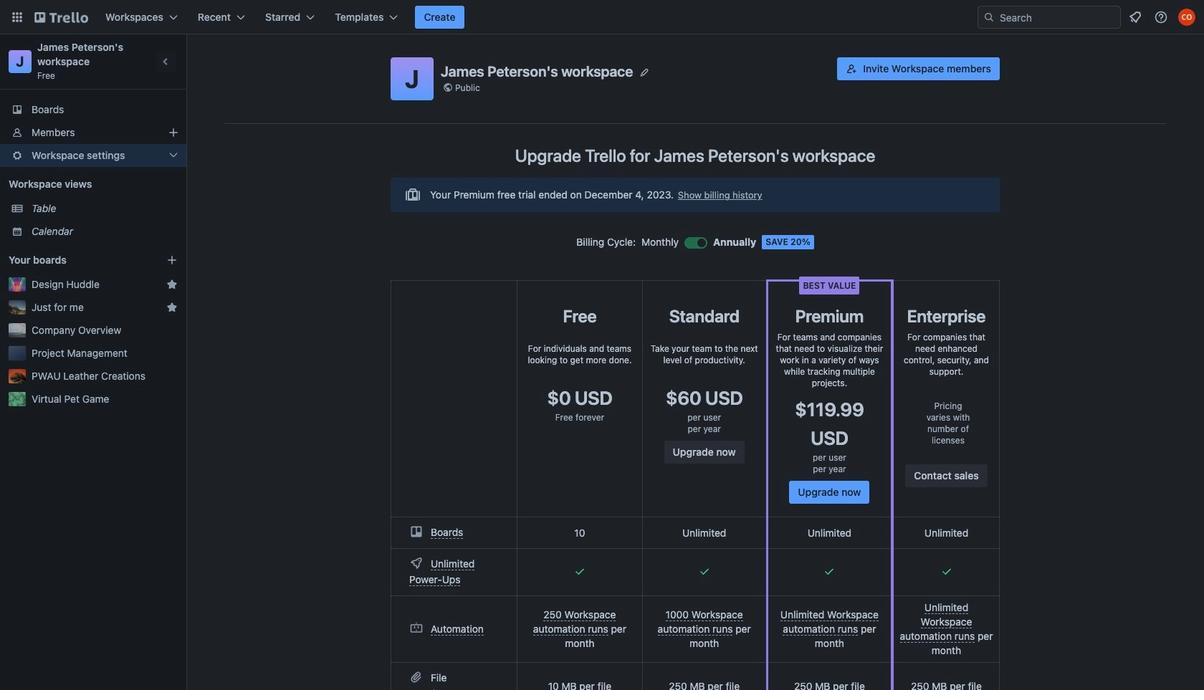 Task type: vqa. For each thing, say whether or not it's contained in the screenshot.
christina overa (christinaovera) icon
yes



Task type: locate. For each thing, give the bounding box(es) containing it.
primary element
[[0, 0, 1205, 34]]

search image
[[984, 11, 995, 23]]

workspace navigation collapse icon image
[[156, 52, 176, 72]]

christina overa (christinaovera) image
[[1179, 9, 1196, 26]]

1 starred icon image from the top
[[166, 279, 178, 290]]

starred icon image
[[166, 279, 178, 290], [166, 302, 178, 313]]

2 starred icon image from the top
[[166, 302, 178, 313]]

add board image
[[166, 255, 178, 266]]

0 vertical spatial starred icon image
[[166, 279, 178, 290]]

1 vertical spatial starred icon image
[[166, 302, 178, 313]]

open information menu image
[[1154, 10, 1169, 24]]

0 notifications image
[[1127, 9, 1144, 26]]

your boards with 6 items element
[[9, 252, 145, 269]]



Task type: describe. For each thing, give the bounding box(es) containing it.
Search field
[[995, 7, 1121, 27]]

back to home image
[[34, 6, 88, 29]]



